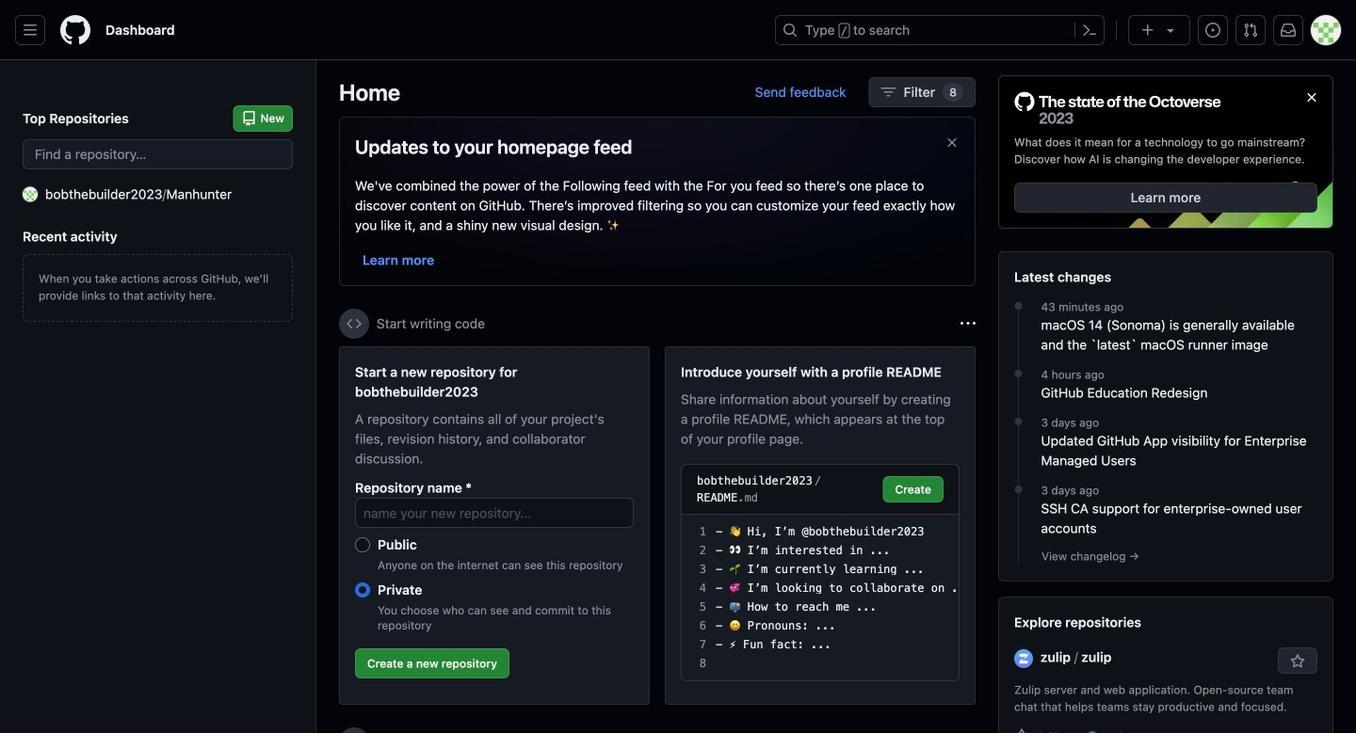 Task type: describe. For each thing, give the bounding box(es) containing it.
Top Repositories search field
[[23, 139, 293, 170]]

explore element
[[998, 75, 1334, 734]]

Find a repository… text field
[[23, 139, 293, 170]]

1 dot fill image from the top
[[1011, 366, 1026, 382]]

introduce yourself with a profile readme element
[[665, 347, 976, 705]]

2 dot fill image from the top
[[1011, 482, 1026, 497]]

2 dot fill image from the top
[[1011, 415, 1026, 430]]

triangle down image
[[1163, 23, 1178, 38]]

star this repository image
[[1290, 655, 1305, 670]]

why am i seeing this? image
[[961, 316, 976, 332]]

@zulip profile image
[[1014, 650, 1033, 669]]

none submit inside introduce yourself with a profile readme element
[[883, 477, 944, 503]]

manhunter image
[[23, 187, 38, 202]]

explore repositories navigation
[[998, 597, 1334, 734]]

name your new repository... text field
[[355, 498, 634, 528]]



Task type: locate. For each thing, give the bounding box(es) containing it.
1 vertical spatial dot fill image
[[1011, 482, 1026, 497]]

None radio
[[355, 538, 370, 553]]

0 vertical spatial dot fill image
[[1011, 299, 1026, 314]]

dot fill image
[[1011, 366, 1026, 382], [1011, 415, 1026, 430]]

dot fill image
[[1011, 299, 1026, 314], [1011, 482, 1026, 497]]

github logo image
[[1014, 91, 1222, 126]]

start a new repository element
[[339, 347, 650, 705]]

git pull request image
[[1243, 23, 1258, 38]]

none radio inside start a new repository element
[[355, 583, 370, 598]]

code image
[[347, 316, 362, 332]]

None submit
[[883, 477, 944, 503]]

None radio
[[355, 583, 370, 598]]

1 vertical spatial dot fill image
[[1011, 415, 1026, 430]]

command palette image
[[1082, 23, 1097, 38]]

filter image
[[881, 85, 896, 100]]

notifications image
[[1281, 23, 1296, 38]]

star image
[[1014, 729, 1029, 734]]

homepage image
[[60, 15, 90, 45]]

none radio inside start a new repository element
[[355, 538, 370, 553]]

1 dot fill image from the top
[[1011, 299, 1026, 314]]

issue opened image
[[1206, 23, 1221, 38]]

x image
[[945, 135, 960, 150]]

close image
[[1304, 90, 1319, 105]]

plus image
[[1141, 23, 1156, 38]]

0 vertical spatial dot fill image
[[1011, 366, 1026, 382]]



Task type: vqa. For each thing, say whether or not it's contained in the screenshot.
active for pull
no



